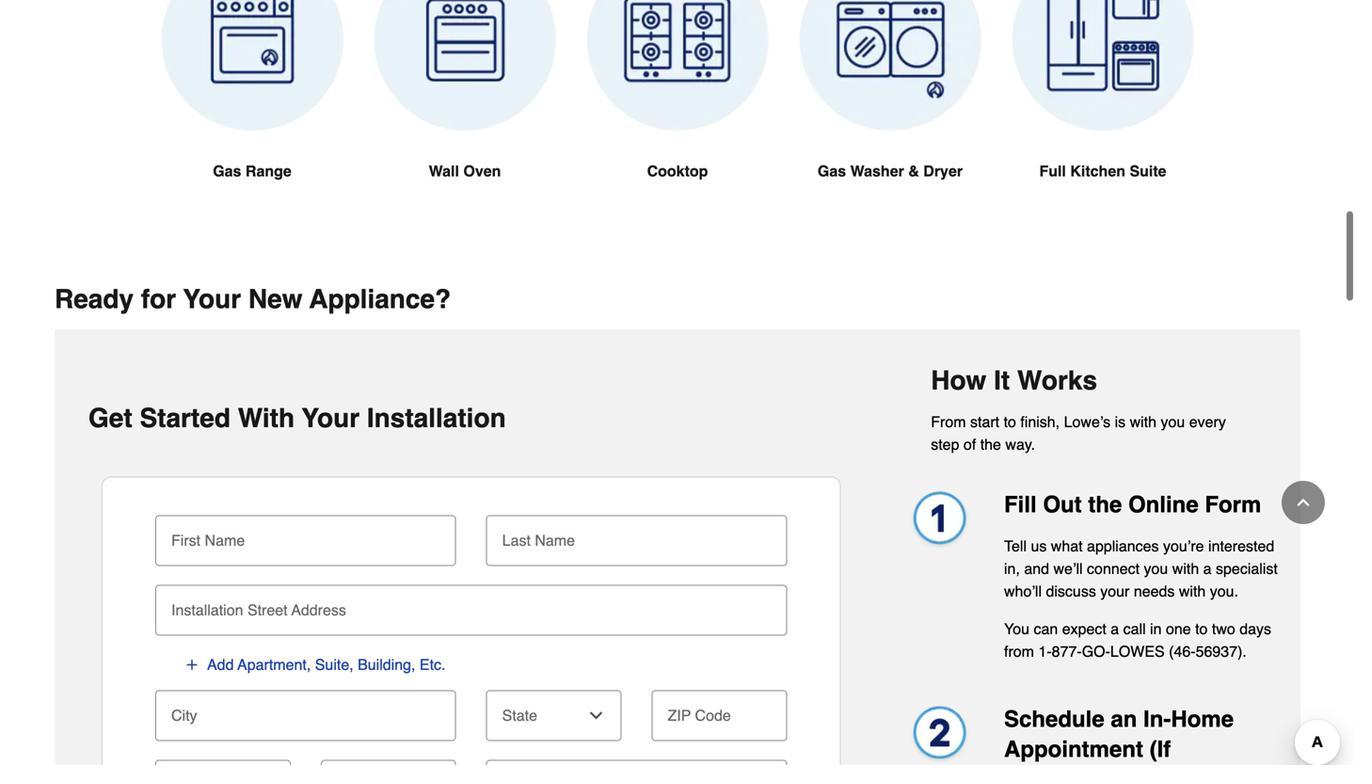 Task type: locate. For each thing, give the bounding box(es) containing it.
gas range
[[213, 162, 292, 180]]

1 vertical spatial the
[[1088, 492, 1122, 517]]

the
[[980, 436, 1001, 453], [1088, 492, 1122, 517]]

from
[[1004, 643, 1034, 660]]

fill out the online form
[[1004, 492, 1261, 517]]

address1 text field
[[163, 585, 780, 626]]

0 vertical spatial with
[[1130, 413, 1157, 430]]

0 vertical spatial you
[[1161, 413, 1185, 430]]

way.
[[1005, 436, 1035, 453]]

suite
[[1130, 162, 1167, 180]]

gas
[[213, 162, 241, 180], [818, 162, 846, 180]]

1 vertical spatial to
[[1195, 620, 1208, 637]]

started
[[140, 403, 230, 433]]

to
[[1004, 413, 1016, 430], [1195, 620, 1208, 637]]

call
[[1123, 620, 1146, 637]]

you can expect a call in one to two days from 1-877-go-lowes (46-56937).
[[1004, 620, 1271, 660]]

appointment
[[1004, 736, 1143, 762]]

kitchen
[[1070, 162, 1126, 180]]

you
[[1004, 620, 1030, 637]]

1 horizontal spatial your
[[302, 403, 360, 433]]

every
[[1189, 413, 1226, 430]]

you left the every
[[1161, 413, 1185, 430]]

2 vertical spatial with
[[1179, 582, 1206, 600]]

gas for gas range
[[213, 162, 241, 180]]

0 vertical spatial to
[[1004, 413, 1016, 430]]

your
[[1100, 582, 1130, 600]]

who'll
[[1004, 582, 1042, 600]]

how
[[931, 365, 987, 396]]

in,
[[1004, 560, 1020, 577]]

etc.
[[420, 656, 446, 673]]

1 horizontal spatial a
[[1203, 560, 1212, 577]]

finish,
[[1020, 413, 1060, 430]]

gas washer & dryer
[[818, 162, 963, 180]]

1 vertical spatial you
[[1144, 560, 1168, 577]]

cooktop link
[[586, 0, 769, 228]]

0 horizontal spatial your
[[183, 284, 241, 314]]

gas left range
[[213, 162, 241, 180]]

a left call
[[1111, 620, 1119, 637]]

you're
[[1163, 537, 1204, 555]]

out
[[1043, 492, 1082, 517]]

your right for
[[183, 284, 241, 314]]

1 gas from the left
[[213, 162, 241, 180]]

an icon of a number one. image
[[903, 490, 974, 553]]

what
[[1051, 537, 1083, 555]]

1 vertical spatial a
[[1111, 620, 1119, 637]]

1 horizontal spatial gas
[[818, 162, 846, 180]]

online
[[1128, 492, 1199, 517]]

connect
[[1087, 560, 1140, 577]]

start
[[970, 413, 1000, 430]]

us
[[1031, 537, 1047, 555]]

with down you're
[[1172, 560, 1199, 577]]

go-
[[1082, 643, 1110, 660]]

with
[[238, 403, 295, 433]]

an icon of a washer and dryer. image
[[799, 0, 982, 131]]

the right of
[[980, 436, 1001, 453]]

0 horizontal spatial a
[[1111, 620, 1119, 637]]

needs
[[1134, 582, 1175, 600]]

0 horizontal spatial the
[[980, 436, 1001, 453]]

range
[[246, 162, 292, 180]]

step
[[931, 436, 959, 453]]

an icon of a wall oven. image
[[374, 0, 556, 131]]

gas range link
[[161, 0, 343, 228]]

and
[[1024, 560, 1049, 577]]

0 vertical spatial a
[[1203, 560, 1212, 577]]

with
[[1130, 413, 1157, 430], [1172, 560, 1199, 577], [1179, 582, 1206, 600]]

a
[[1203, 560, 1212, 577], [1111, 620, 1119, 637]]

interested
[[1208, 537, 1274, 555]]

discuss
[[1046, 582, 1096, 600]]

you
[[1161, 413, 1185, 430], [1144, 560, 1168, 577]]

1 horizontal spatial the
[[1088, 492, 1122, 517]]

your
[[183, 284, 241, 314], [302, 403, 360, 433]]

gas left washer
[[818, 162, 846, 180]]

0 vertical spatial your
[[183, 284, 241, 314]]

add
[[207, 656, 234, 673]]

an icon of a range. image
[[161, 0, 343, 131]]

two
[[1212, 620, 1235, 637]]

with inside from start to finish, lowe's is with you every step of the way.
[[1130, 413, 1157, 430]]

appliance?
[[309, 284, 451, 314]]

wall oven
[[429, 162, 501, 180]]

1-
[[1038, 643, 1052, 660]]

you up needs
[[1144, 560, 1168, 577]]

schedule
[[1004, 706, 1105, 732]]

1 horizontal spatial to
[[1195, 620, 1208, 637]]

to up way.
[[1004, 413, 1016, 430]]

lowe's
[[1064, 413, 1111, 430]]

of
[[964, 436, 976, 453]]

2 gas from the left
[[818, 162, 846, 180]]

is
[[1115, 413, 1126, 430]]

to left two
[[1195, 620, 1208, 637]]

a up you.
[[1203, 560, 1212, 577]]

tell
[[1004, 537, 1027, 555]]

(46-
[[1169, 643, 1196, 660]]

the inside from start to finish, lowe's is with you every step of the way.
[[980, 436, 1001, 453]]

installation
[[367, 403, 506, 433]]

washer
[[850, 162, 904, 180]]

0 vertical spatial the
[[980, 436, 1001, 453]]

to inside from start to finish, lowe's is with you every step of the way.
[[1004, 413, 1016, 430]]

your right with
[[302, 403, 360, 433]]

0 horizontal spatial to
[[1004, 413, 1016, 430]]

with right is
[[1130, 413, 1157, 430]]

0 horizontal spatial gas
[[213, 162, 241, 180]]

an icon of a refrigerator, microwave and range. image
[[1012, 0, 1194, 131]]

you.
[[1210, 582, 1238, 600]]

to inside you can expect a call in one to two days from 1-877-go-lowes (46-56937).
[[1195, 620, 1208, 637]]

with left you.
[[1179, 582, 1206, 600]]

1 vertical spatial your
[[302, 403, 360, 433]]

in
[[1150, 620, 1162, 637]]

city text field
[[163, 690, 449, 731]]

the right out
[[1088, 492, 1122, 517]]

for
[[141, 284, 176, 314]]



Task type: vqa. For each thing, say whether or not it's contained in the screenshot.
Schedule an In-Home Appointment (I
yes



Task type: describe. For each thing, give the bounding box(es) containing it.
building,
[[358, 656, 415, 673]]

fill
[[1004, 492, 1037, 517]]

from
[[931, 413, 966, 430]]

new
[[248, 284, 303, 314]]

oven
[[463, 162, 501, 180]]

schedule an in-home appointment (i
[[1004, 706, 1234, 765]]

full
[[1039, 162, 1066, 180]]

suite,
[[315, 656, 354, 673]]

add apartment, suite, building, etc.
[[207, 656, 446, 673]]

days
[[1240, 620, 1271, 637]]

gas for gas washer & dryer
[[818, 162, 846, 180]]

an
[[1111, 706, 1137, 732]]

ready for your new appliance?
[[55, 284, 451, 314]]

specialist
[[1216, 560, 1278, 577]]

plus image
[[184, 657, 200, 672]]

an icon of a cooktop. image
[[586, 0, 769, 131]]

full kitchen suite
[[1039, 162, 1167, 180]]

lowes
[[1110, 643, 1165, 660]]

how it works
[[931, 365, 1097, 396]]

we'll
[[1054, 560, 1083, 577]]

works
[[1017, 365, 1097, 396]]

expect
[[1062, 620, 1107, 637]]

ready
[[55, 284, 134, 314]]

a inside you can expect a call in one to two days from 1-877-go-lowes (46-56937).
[[1111, 620, 1119, 637]]

zipcode text field
[[659, 690, 780, 731]]

56937).
[[1196, 643, 1247, 660]]

it
[[994, 365, 1010, 396]]

a inside tell us what appliances you're interested in, and we'll connect you with a specialist who'll discuss your needs with you.
[[1203, 560, 1212, 577]]

get
[[88, 403, 132, 433]]

chevron up image
[[1294, 493, 1313, 512]]

dryer
[[923, 162, 963, 180]]

cooktop
[[647, 162, 708, 180]]

877-
[[1052, 643, 1082, 660]]

one
[[1166, 620, 1191, 637]]

get started with your installation
[[88, 403, 506, 433]]

full kitchen suite link
[[1012, 0, 1194, 228]]

appliances
[[1087, 537, 1159, 555]]

can
[[1034, 620, 1058, 637]]

1 vertical spatial with
[[1172, 560, 1199, 577]]

&
[[908, 162, 919, 180]]

in-
[[1143, 706, 1171, 732]]

you inside from start to finish, lowe's is with you every step of the way.
[[1161, 413, 1185, 430]]

you inside tell us what appliances you're interested in, and we'll connect you with a specialist who'll discuss your needs with you.
[[1144, 560, 1168, 577]]

FirstName text field
[[163, 515, 449, 556]]

LastName text field
[[494, 515, 780, 556]]

home
[[1171, 706, 1234, 732]]

wall oven link
[[374, 0, 556, 228]]

tell us what appliances you're interested in, and we'll connect you with a specialist who'll discuss your needs with you.
[[1004, 537, 1278, 600]]

form
[[1205, 492, 1261, 517]]

an icon of a number two. image
[[903, 704, 974, 765]]

apartment,
[[238, 656, 311, 673]]

gas washer & dryer link
[[799, 0, 982, 228]]

add apartment, suite, building, etc. button
[[184, 654, 447, 675]]

from start to finish, lowe's is with you every step of the way.
[[931, 413, 1226, 453]]

scroll to top element
[[1282, 481, 1325, 524]]

wall
[[429, 162, 459, 180]]



